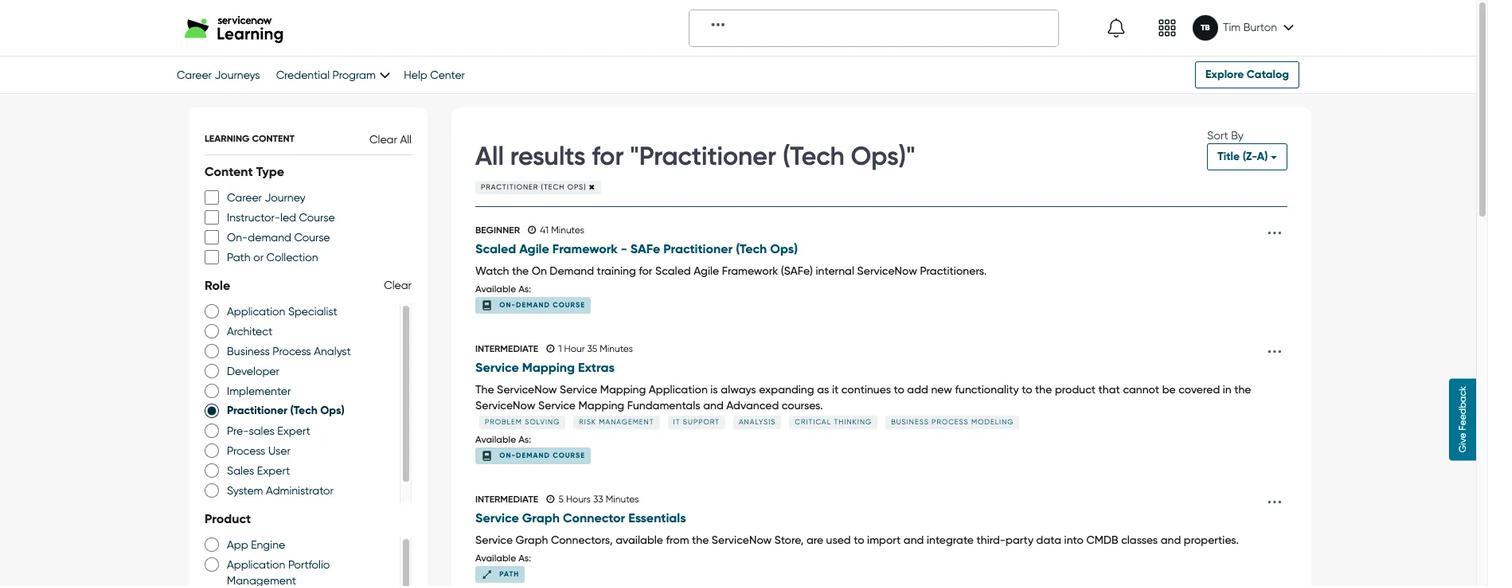 Task type: describe. For each thing, give the bounding box(es) containing it.
sort
[[1208, 129, 1229, 142]]

5 hours 33 minutes
[[559, 494, 639, 505]]

to for connector
[[854, 533, 864, 546]]

application portfolio management
[[227, 558, 330, 586]]

internal
[[816, 264, 854, 277]]

2 image image from the left
[[1158, 18, 1177, 37]]

2 horizontal spatial and
[[1161, 533, 1181, 546]]

connector
[[563, 511, 625, 526]]

credential program
[[276, 68, 376, 81]]

advanced
[[726, 399, 779, 412]]

0 vertical spatial on-demand course
[[227, 231, 330, 244]]

modeling
[[972, 418, 1014, 426]]

credential program link
[[276, 68, 388, 81]]

pre-
[[227, 424, 249, 437]]

classes
[[1121, 533, 1158, 546]]

(tech inside scaled agile framework - safe practitioner (tech ops) watch the on demand training for scaled agile framework (safe) internal servicenow practitioners.
[[736, 242, 767, 257]]

beginner
[[475, 225, 520, 236]]

... for ops)
[[1267, 214, 1283, 240]]

content
[[252, 133, 295, 144]]

is
[[711, 383, 718, 396]]

ops) inside button
[[567, 183, 587, 191]]

clock o image
[[546, 495, 555, 504]]

the
[[475, 383, 494, 396]]

41
[[540, 225, 549, 236]]

tim burton
[[1223, 21, 1277, 33]]

that
[[1099, 383, 1120, 396]]

used
[[826, 533, 851, 546]]

practitioner inside scaled agile framework - safe practitioner (tech ops) watch the on demand training for scaled agile framework (safe) internal servicenow practitioners.
[[664, 242, 733, 257]]

"practitioner
[[630, 141, 776, 171]]

from
[[666, 533, 689, 546]]

journeys
[[215, 68, 260, 81]]

practitioner inside button
[[481, 183, 539, 191]]

Search Courses, Paths, etc. text field
[[690, 10, 1058, 46]]

hour
[[564, 343, 585, 354]]

application for application specialist
[[227, 305, 285, 317]]

practitioner (tech ops) button
[[475, 181, 601, 194]]

tb
[[1201, 23, 1210, 33]]

5
[[559, 494, 564, 505]]

sales expert
[[227, 464, 290, 477]]

0 vertical spatial on-
[[227, 231, 248, 244]]

product
[[205, 511, 251, 526]]

servicenow inside the 'service graph connector essentials service graph connectors, available from the servicenow store, are used to import and integrate third-party data into cmdb classes and properties.'
[[712, 533, 772, 546]]

career for career journeys
[[177, 68, 212, 81]]

1 vertical spatial agile
[[694, 264, 719, 277]]

available as: for service
[[475, 553, 531, 564]]

content type
[[205, 164, 284, 179]]

1
[[559, 343, 562, 354]]

product
[[1055, 383, 1096, 396]]

header menu menu bar
[[1062, 3, 1300, 53]]

service graph connector essentials service graph connectors, available from the servicenow store, are used to import and integrate third-party data into cmdb classes and properties.
[[475, 511, 1239, 546]]

tim
[[1223, 21, 1241, 33]]

app
[[227, 538, 248, 551]]

sales
[[227, 464, 254, 477]]

career journey
[[227, 191, 306, 204]]

service graph connector essentials link
[[475, 511, 1262, 526]]

analyst
[[314, 345, 351, 357]]

the right in
[[1234, 383, 1251, 396]]

support
[[683, 418, 720, 426]]

explore
[[1206, 68, 1244, 81]]

administrator
[[266, 484, 334, 497]]

clear for clear
[[384, 279, 412, 291]]

... inside dropdown button
[[1267, 332, 1283, 358]]

path for path or collection
[[227, 251, 251, 263]]

0 vertical spatial mapping
[[522, 360, 575, 375]]

training
[[597, 264, 636, 277]]

2 vertical spatial practitioner
[[227, 403, 288, 417]]

clear all button
[[370, 131, 412, 147]]

cannot
[[1123, 383, 1160, 396]]

type
[[256, 164, 284, 179]]

2 available as: from the top
[[475, 434, 531, 445]]

on
[[532, 264, 547, 277]]

0 vertical spatial demand
[[248, 231, 291, 244]]

center
[[430, 68, 465, 81]]

35
[[587, 343, 597, 354]]

scaled agile framework - safe practitioner (tech ops) link
[[475, 242, 1262, 257]]

connectors,
[[551, 533, 613, 546]]

2 vertical spatial ops)
[[320, 403, 345, 417]]

watch
[[475, 264, 509, 277]]

sales
[[249, 424, 275, 437]]

the inside the 'service graph connector essentials service graph connectors, available from the servicenow store, are used to import and integrate third-party data into cmdb classes and properties.'
[[692, 533, 709, 546]]

clear all
[[370, 133, 412, 145]]

... button for scaled agile framework - safe practitioner (tech ops)
[[1262, 214, 1288, 245]]

specialist
[[288, 305, 337, 317]]

covered
[[1179, 383, 1220, 396]]

ops)"
[[851, 141, 915, 171]]

business inside service mapping extras the servicenow service mapping application is always expanding as it continues to add new functionality to the product that cannot be covered in the servicenow service mapping fundamentals and advanced courses. problem solving risk management it support analysis critical thinking business process modeling
[[891, 418, 929, 426]]

path or collection
[[227, 251, 318, 263]]

in
[[1223, 383, 1232, 396]]

are
[[807, 533, 824, 546]]

safe
[[631, 242, 660, 257]]

the left product
[[1035, 383, 1052, 396]]

2 vertical spatial process
[[227, 444, 266, 457]]

system
[[227, 484, 263, 497]]

2 available from the top
[[475, 434, 516, 445]]

as: for graph
[[519, 553, 531, 564]]

career journeys link
[[177, 68, 260, 81]]

1 horizontal spatial and
[[904, 533, 924, 546]]

sort by
[[1208, 129, 1244, 142]]

available
[[616, 533, 663, 546]]

import
[[867, 533, 901, 546]]

search results region
[[452, 108, 1312, 586]]

implementer
[[227, 384, 291, 397]]

0 horizontal spatial business
[[227, 345, 270, 357]]

2 vertical spatial mapping
[[579, 399, 625, 412]]

0 vertical spatial expert
[[277, 424, 310, 437]]

available as: for scaled
[[475, 283, 531, 295]]

0 horizontal spatial agile
[[519, 242, 549, 257]]

1 image image from the left
[[1107, 18, 1126, 37]]

1 vertical spatial scaled
[[655, 264, 691, 277]]

cmdb
[[1087, 533, 1119, 546]]

service mapping extras link
[[475, 360, 1262, 375]]

... button for service graph connector essentials
[[1262, 483, 1288, 514]]

(tech inside button
[[541, 183, 565, 191]]

1 horizontal spatial framework
[[722, 264, 778, 277]]

thinking
[[834, 418, 872, 426]]

(safe)
[[781, 264, 813, 277]]

content
[[205, 164, 253, 179]]

fundamentals
[[627, 399, 701, 412]]

1 vertical spatial expert
[[257, 464, 290, 477]]



Task type: locate. For each thing, give the bounding box(es) containing it.
a)
[[1257, 150, 1268, 163]]

functionality
[[955, 383, 1019, 396]]

3 ... from the top
[[1267, 483, 1283, 509]]

clear
[[370, 133, 397, 145], [384, 279, 412, 291]]

2 vertical spatial on-
[[500, 451, 516, 459]]

and right import
[[904, 533, 924, 546]]

course up 'collection'
[[294, 231, 330, 244]]

on-demand course down instructor-led course
[[227, 231, 330, 244]]

1 vertical spatial path
[[500, 569, 519, 578]]

to
[[894, 383, 905, 396], [1022, 383, 1033, 396], [854, 533, 864, 546]]

business process analyst
[[227, 345, 351, 357]]

practitioner (tech ops) inside button
[[481, 183, 589, 191]]

0 horizontal spatial process
[[227, 444, 266, 457]]

1 ... button from the top
[[1262, 214, 1288, 245]]

framework up demand
[[553, 242, 618, 257]]

2 horizontal spatial ops)
[[770, 242, 798, 257]]

2 vertical spatial demand
[[516, 451, 550, 459]]

career for career journey
[[227, 191, 262, 204]]

course down the risk
[[553, 451, 585, 459]]

ops) down analyst
[[320, 403, 345, 417]]

available for service graph connector essentials
[[475, 553, 516, 564]]

image image
[[1107, 18, 1126, 37], [1158, 18, 1177, 37]]

learning content
[[205, 133, 295, 144]]

servicenow inside scaled agile framework - safe practitioner (tech ops) watch the on demand training for scaled agile framework (safe) internal servicenow practitioners.
[[857, 264, 917, 277]]

1 vertical spatial ... button
[[1262, 483, 1288, 514]]

2 vertical spatial as:
[[519, 553, 531, 564]]

led
[[280, 211, 296, 224]]

servicenow left the store, at the right bottom of page
[[712, 533, 772, 546]]

... button
[[1262, 214, 1288, 245], [1262, 483, 1288, 514]]

0 vertical spatial process
[[273, 345, 311, 357]]

servicenow down "scaled agile framework - safe practitioner (tech ops)" link
[[857, 264, 917, 277]]

process down new
[[932, 418, 969, 426]]

1 ... from the top
[[1267, 214, 1283, 240]]

1 vertical spatial ...
[[1267, 332, 1283, 358]]

demand down on
[[516, 300, 550, 309]]

graph
[[522, 511, 560, 526], [516, 533, 548, 546]]

application inside application portfolio management
[[227, 558, 285, 571]]

intermediate left clock o image
[[475, 494, 538, 505]]

to left add
[[894, 383, 905, 396]]

instructor-led course
[[227, 211, 335, 224]]

1 vertical spatial minutes
[[600, 343, 633, 354]]

0 vertical spatial intermediate
[[475, 343, 538, 354]]

practitioner right safe at the top of page
[[664, 242, 733, 257]]

None checkbox
[[205, 229, 219, 245]]

1 vertical spatial available
[[475, 434, 516, 445]]

2 vertical spatial on-demand course
[[500, 451, 585, 459]]

practitioner down the implementer
[[227, 403, 288, 417]]

hours
[[566, 494, 591, 505]]

process left analyst
[[273, 345, 311, 357]]

management right the risk
[[599, 418, 654, 426]]

developer
[[227, 364, 279, 377]]

0 vertical spatial application
[[227, 305, 285, 317]]

available
[[475, 283, 516, 295], [475, 434, 516, 445], [475, 553, 516, 564]]

0 horizontal spatial for
[[592, 141, 624, 171]]

party
[[1006, 533, 1034, 546]]

course down demand
[[553, 300, 585, 309]]

role
[[205, 278, 230, 293]]

1 horizontal spatial path
[[500, 569, 519, 578]]

2 horizontal spatial practitioner
[[664, 242, 733, 257]]

0 horizontal spatial to
[[854, 533, 864, 546]]

1 vertical spatial management
[[227, 574, 296, 586]]

path inside search results region
[[500, 569, 519, 578]]

mapping
[[522, 360, 575, 375], [600, 383, 646, 396], [579, 399, 625, 412]]

2 horizontal spatial process
[[932, 418, 969, 426]]

1 horizontal spatial scaled
[[655, 264, 691, 277]]

1 horizontal spatial to
[[894, 383, 905, 396]]

0 vertical spatial graph
[[522, 511, 560, 526]]

1 vertical spatial ops)
[[770, 242, 798, 257]]

application up fundamentals at the left bottom of the page
[[649, 383, 708, 396]]

2 ... button from the top
[[1262, 483, 1288, 514]]

on-demand course
[[227, 231, 330, 244], [500, 300, 585, 309], [500, 451, 585, 459]]

store,
[[775, 533, 804, 546]]

2 vertical spatial minutes
[[606, 494, 639, 505]]

add
[[907, 383, 929, 396]]

0 horizontal spatial practitioner
[[227, 403, 288, 417]]

the right from
[[692, 533, 709, 546]]

0 vertical spatial as:
[[519, 283, 531, 295]]

list
[[452, 207, 1312, 586]]

and right classes
[[1161, 533, 1181, 546]]

system administrator
[[227, 484, 334, 497]]

path for path
[[500, 569, 519, 578]]

0 vertical spatial ... button
[[1262, 214, 1288, 245]]

0 horizontal spatial framework
[[553, 242, 618, 257]]

1 vertical spatial application
[[649, 383, 708, 396]]

1 vertical spatial practitioner (tech ops)
[[227, 403, 345, 417]]

1 horizontal spatial for
[[639, 264, 653, 277]]

program
[[332, 68, 376, 81]]

on-demand course down solving
[[500, 451, 585, 459]]

practitioner up beginner
[[481, 183, 539, 191]]

demand
[[550, 264, 594, 277]]

all down help
[[400, 133, 412, 145]]

minutes for service graph connector essentials
[[606, 494, 639, 505]]

1 vertical spatial practitioner
[[664, 242, 733, 257]]

on-demand course down on
[[500, 300, 585, 309]]

practitioner (tech ops) up pre-sales expert
[[227, 403, 345, 417]]

service mapping extras the servicenow service mapping application is always expanding as it continues to add new functionality to the product that cannot be covered in the servicenow service mapping fundamentals and advanced courses. problem solving risk management it support analysis critical thinking business process modeling
[[475, 360, 1251, 426]]

1 horizontal spatial management
[[599, 418, 654, 426]]

1 horizontal spatial agile
[[694, 264, 719, 277]]

clock o image for service mapping extras
[[546, 344, 555, 354]]

clear button
[[384, 277, 412, 295]]

0 vertical spatial business
[[227, 345, 270, 357]]

practitioner (tech ops)
[[481, 183, 589, 191], [227, 403, 345, 417]]

scaled down safe at the top of page
[[655, 264, 691, 277]]

1 vertical spatial clock o image
[[546, 344, 555, 354]]

... button
[[1262, 332, 1288, 363]]

all inside button
[[400, 133, 412, 145]]

mapping down the 'extras' on the left bottom
[[600, 383, 646, 396]]

1 horizontal spatial practitioner
[[481, 183, 539, 191]]

1 horizontal spatial all
[[475, 141, 504, 171]]

for up times 'image'
[[592, 141, 624, 171]]

2 intermediate from the top
[[475, 494, 538, 505]]

1 vertical spatial on-
[[500, 300, 516, 309]]

0 vertical spatial available as:
[[475, 283, 531, 295]]

times image
[[589, 183, 596, 190]]

1 horizontal spatial image image
[[1158, 18, 1177, 37]]

1 vertical spatial intermediate
[[475, 494, 538, 505]]

ops) inside scaled agile framework - safe practitioner (tech ops) watch the on demand training for scaled agile framework (safe) internal servicenow practitioners.
[[770, 242, 798, 257]]

0 vertical spatial minutes
[[551, 225, 584, 236]]

minutes right 33
[[606, 494, 639, 505]]

process up sales
[[227, 444, 266, 457]]

title
[[1218, 150, 1240, 163]]

0 vertical spatial clock o image
[[528, 225, 536, 235]]

0 vertical spatial for
[[592, 141, 624, 171]]

1 vertical spatial clear
[[384, 279, 412, 291]]

clear for clear all
[[370, 133, 397, 145]]

2 ... from the top
[[1267, 332, 1283, 358]]

0 horizontal spatial ops)
[[320, 403, 345, 417]]

2 as: from the top
[[519, 434, 531, 445]]

1 as: from the top
[[519, 283, 531, 295]]

1 available as: from the top
[[475, 283, 531, 295]]

1 horizontal spatial practitioner (tech ops)
[[481, 183, 589, 191]]

0 horizontal spatial and
[[703, 399, 724, 412]]

to right used on the bottom right of the page
[[854, 533, 864, 546]]

1 vertical spatial framework
[[722, 264, 778, 277]]

1 horizontal spatial process
[[273, 345, 311, 357]]

explore catalog
[[1206, 68, 1289, 81]]

41 minutes
[[540, 225, 584, 236]]

business down the architect
[[227, 345, 270, 357]]

path
[[227, 251, 251, 263], [500, 569, 519, 578]]

0 horizontal spatial all
[[400, 133, 412, 145]]

1 vertical spatial process
[[932, 418, 969, 426]]

0 vertical spatial management
[[599, 418, 654, 426]]

risk
[[579, 418, 597, 426]]

-
[[621, 242, 627, 257]]

clock o image
[[528, 225, 536, 235], [546, 344, 555, 354]]

integrate
[[927, 533, 974, 546]]

1 vertical spatial on-demand course
[[500, 300, 585, 309]]

clock o image for scaled agile framework - safe practitioner (tech ops)
[[528, 225, 536, 235]]

2 vertical spatial application
[[227, 558, 285, 571]]

None checkbox
[[205, 189, 219, 205], [205, 209, 219, 225], [205, 249, 219, 265], [205, 189, 219, 205], [205, 209, 219, 225], [205, 249, 219, 265]]

available as:
[[475, 283, 531, 295], [475, 434, 531, 445], [475, 553, 531, 564]]

ops) left times 'image'
[[567, 183, 587, 191]]

mapping up the risk
[[579, 399, 625, 412]]

practitioner (tech ops) down results
[[481, 183, 589, 191]]

results
[[510, 141, 586, 171]]

expanding
[[759, 383, 814, 396]]

intermediate up the
[[475, 343, 538, 354]]

1 intermediate from the top
[[475, 343, 538, 354]]

clock o image left '41'
[[528, 225, 536, 235]]

1 vertical spatial career
[[227, 191, 262, 204]]

management
[[599, 418, 654, 426], [227, 574, 296, 586]]

1 vertical spatial available as:
[[475, 434, 531, 445]]

1 horizontal spatial business
[[891, 418, 929, 426]]

0 horizontal spatial management
[[227, 574, 296, 586]]

0 horizontal spatial practitioner (tech ops)
[[227, 403, 345, 417]]

intermediate for service mapping extras
[[475, 343, 538, 354]]

as: for agile
[[519, 283, 531, 295]]

demand up path or collection
[[248, 231, 291, 244]]

servicenow up problem at the bottom left of page
[[475, 399, 536, 412]]

on- down problem at the bottom left of page
[[500, 451, 516, 459]]

0 vertical spatial framework
[[553, 242, 618, 257]]

it
[[832, 383, 839, 396]]

management inside application portfolio management
[[227, 574, 296, 586]]

2 horizontal spatial to
[[1022, 383, 1033, 396]]

explore catalog link
[[1195, 61, 1300, 88]]

0 vertical spatial available
[[475, 283, 516, 295]]

1 vertical spatial mapping
[[600, 383, 646, 396]]

scaled down beginner
[[475, 242, 516, 257]]

0 vertical spatial practitioner (tech ops)
[[481, 183, 589, 191]]

the left on
[[512, 264, 529, 277]]

burton
[[1244, 21, 1277, 33]]

management down the app engine
[[227, 574, 296, 586]]

by
[[1231, 129, 1244, 142]]

1 horizontal spatial clock o image
[[546, 344, 555, 354]]

all up practitioner (tech ops) button
[[475, 141, 504, 171]]

learning
[[205, 133, 250, 144]]

help center
[[404, 68, 465, 81]]

application for application portfolio management
[[227, 558, 285, 571]]

scaled
[[475, 242, 516, 257], [655, 264, 691, 277]]

0 horizontal spatial image image
[[1107, 18, 1126, 37]]

2 vertical spatial available
[[475, 553, 516, 564]]

1 vertical spatial as:
[[519, 434, 531, 445]]

0 vertical spatial career
[[177, 68, 212, 81]]

list containing ...
[[452, 207, 1312, 586]]

... for available
[[1267, 483, 1283, 509]]

minutes right '41'
[[551, 225, 584, 236]]

servicenow up solving
[[497, 383, 557, 396]]

0 horizontal spatial path
[[227, 251, 251, 263]]

or
[[253, 251, 264, 263]]

demand down solving
[[516, 451, 550, 459]]

0 vertical spatial practitioner
[[481, 183, 539, 191]]

33
[[593, 494, 603, 505]]

ops)
[[567, 183, 587, 191], [770, 242, 798, 257], [320, 403, 345, 417]]

0 vertical spatial agile
[[519, 242, 549, 257]]

1 vertical spatial business
[[891, 418, 929, 426]]

1 horizontal spatial career
[[227, 191, 262, 204]]

mapping down "1"
[[522, 360, 575, 375]]

career left the journeys
[[177, 68, 212, 81]]

available for scaled agile framework - safe practitioner (tech ops)
[[475, 283, 516, 295]]

management inside service mapping extras the servicenow service mapping application is always expanding as it continues to add new functionality to the product that cannot be covered in the servicenow service mapping fundamentals and advanced courses. problem solving risk management it support analysis critical thinking business process modeling
[[599, 418, 654, 426]]

3 available as: from the top
[[475, 553, 531, 564]]

process inside service mapping extras the servicenow service mapping application is always expanding as it continues to add new functionality to the product that cannot be covered in the servicenow service mapping fundamentals and advanced courses. problem solving risk management it support analysis critical thinking business process modeling
[[932, 418, 969, 426]]

scaled agile framework - safe practitioner (tech ops) watch the on demand training for scaled agile framework (safe) internal servicenow practitioners.
[[475, 242, 987, 277]]

to inside the 'service graph connector essentials service graph connectors, available from the servicenow store, are used to import and integrate third-party data into cmdb classes and properties.'
[[854, 533, 864, 546]]

1 vertical spatial for
[[639, 264, 653, 277]]

agile
[[519, 242, 549, 257], [694, 264, 719, 277]]

0 horizontal spatial scaled
[[475, 242, 516, 257]]

servicenow
[[857, 264, 917, 277], [497, 383, 557, 396], [475, 399, 536, 412], [712, 533, 772, 546]]

into
[[1064, 533, 1084, 546]]

architect
[[227, 325, 273, 337]]

business
[[227, 345, 270, 357], [891, 418, 929, 426]]

0 vertical spatial ops)
[[567, 183, 587, 191]]

practitioners.
[[920, 264, 987, 277]]

instructor-
[[227, 211, 280, 224]]

process
[[273, 345, 311, 357], [932, 418, 969, 426], [227, 444, 266, 457]]

title (z-a) button
[[1208, 143, 1288, 170]]

1 vertical spatial graph
[[516, 533, 548, 546]]

course
[[299, 211, 335, 224], [294, 231, 330, 244], [553, 300, 585, 309], [553, 451, 585, 459]]

for down safe at the top of page
[[639, 264, 653, 277]]

intermediate for service graph connector essentials
[[475, 494, 538, 505]]

and inside service mapping extras the servicenow service mapping application is always expanding as it continues to add new functionality to the product that cannot be covered in the servicenow service mapping fundamentals and advanced courses. problem solving risk management it support analysis critical thinking business process modeling
[[703, 399, 724, 412]]

framework left "(safe)"
[[722, 264, 778, 277]]

for
[[592, 141, 624, 171], [639, 264, 653, 277]]

0 vertical spatial path
[[227, 251, 251, 263]]

service
[[475, 360, 519, 375], [560, 383, 597, 396], [538, 399, 576, 412], [475, 511, 519, 526], [475, 533, 513, 546]]

0 vertical spatial scaled
[[475, 242, 516, 257]]

minutes for service mapping extras
[[600, 343, 633, 354]]

minutes right 35
[[600, 343, 633, 354]]

credential
[[276, 68, 330, 81]]

third-
[[977, 533, 1006, 546]]

on-
[[227, 231, 248, 244], [500, 300, 516, 309], [500, 451, 516, 459]]

engine
[[251, 538, 285, 551]]

portal logo image
[[185, 12, 291, 43]]

the inside scaled agile framework - safe practitioner (tech ops) watch the on demand training for scaled agile framework (safe) internal servicenow practitioners.
[[512, 264, 529, 277]]

course right led
[[299, 211, 335, 224]]

1 hour 35 minutes
[[559, 343, 633, 354]]

problem
[[485, 418, 522, 426]]

pre-sales expert
[[227, 424, 310, 437]]

solving
[[525, 418, 560, 426]]

career journeys
[[177, 68, 260, 81]]

None radio
[[205, 303, 219, 319], [205, 363, 219, 379], [205, 403, 219, 419], [205, 423, 219, 439], [205, 536, 219, 552], [205, 556, 219, 572], [205, 303, 219, 319], [205, 363, 219, 379], [205, 403, 219, 419], [205, 423, 219, 439], [205, 536, 219, 552], [205, 556, 219, 572]]

for inside scaled agile framework - safe practitioner (tech ops) watch the on demand training for scaled agile framework (safe) internal servicenow practitioners.
[[639, 264, 653, 277]]

on- down "instructor-"
[[227, 231, 248, 244]]

on- down watch
[[500, 300, 516, 309]]

clock o image left "1"
[[546, 344, 555, 354]]

business down add
[[891, 418, 929, 426]]

application up the architect
[[227, 305, 285, 317]]

application inside service mapping extras the servicenow service mapping application is always expanding as it continues to add new functionality to the product that cannot be covered in the servicenow service mapping fundamentals and advanced courses. problem solving risk management it support analysis critical thinking business process modeling
[[649, 383, 708, 396]]

and down is on the left of the page
[[703, 399, 724, 412]]

continues
[[842, 383, 891, 396]]

it
[[673, 418, 681, 426]]

1 vertical spatial demand
[[516, 300, 550, 309]]

0 horizontal spatial clock o image
[[528, 225, 536, 235]]

3 available from the top
[[475, 553, 516, 564]]

application down the app engine
[[227, 558, 285, 571]]

demand
[[248, 231, 291, 244], [516, 300, 550, 309], [516, 451, 550, 459]]

None radio
[[205, 323, 219, 339], [205, 343, 219, 359], [205, 383, 219, 399], [205, 443, 219, 458], [205, 462, 219, 478], [205, 482, 219, 498], [205, 323, 219, 339], [205, 343, 219, 359], [205, 383, 219, 399], [205, 443, 219, 458], [205, 462, 219, 478], [205, 482, 219, 498]]

3 as: from the top
[[519, 553, 531, 564]]

properties.
[[1184, 533, 1239, 546]]

2 vertical spatial ...
[[1267, 483, 1283, 509]]

clear inside button
[[370, 133, 397, 145]]

help center link
[[404, 68, 465, 81]]

1 horizontal spatial ops)
[[567, 183, 587, 191]]

1 available from the top
[[475, 283, 516, 295]]

all inside search results region
[[475, 141, 504, 171]]

the
[[512, 264, 529, 277], [1035, 383, 1052, 396], [1234, 383, 1251, 396], [692, 533, 709, 546]]

to for extras
[[894, 383, 905, 396]]

expert up user
[[277, 424, 310, 437]]

to right functionality
[[1022, 383, 1033, 396]]

expert down user
[[257, 464, 290, 477]]

analysis
[[739, 418, 776, 426]]

ops) up "(safe)"
[[770, 242, 798, 257]]

career up "instructor-"
[[227, 191, 262, 204]]

minutes
[[551, 225, 584, 236], [600, 343, 633, 354], [606, 494, 639, 505]]



Task type: vqa. For each thing, say whether or not it's contained in the screenshot.
(Tech inside the button
yes



